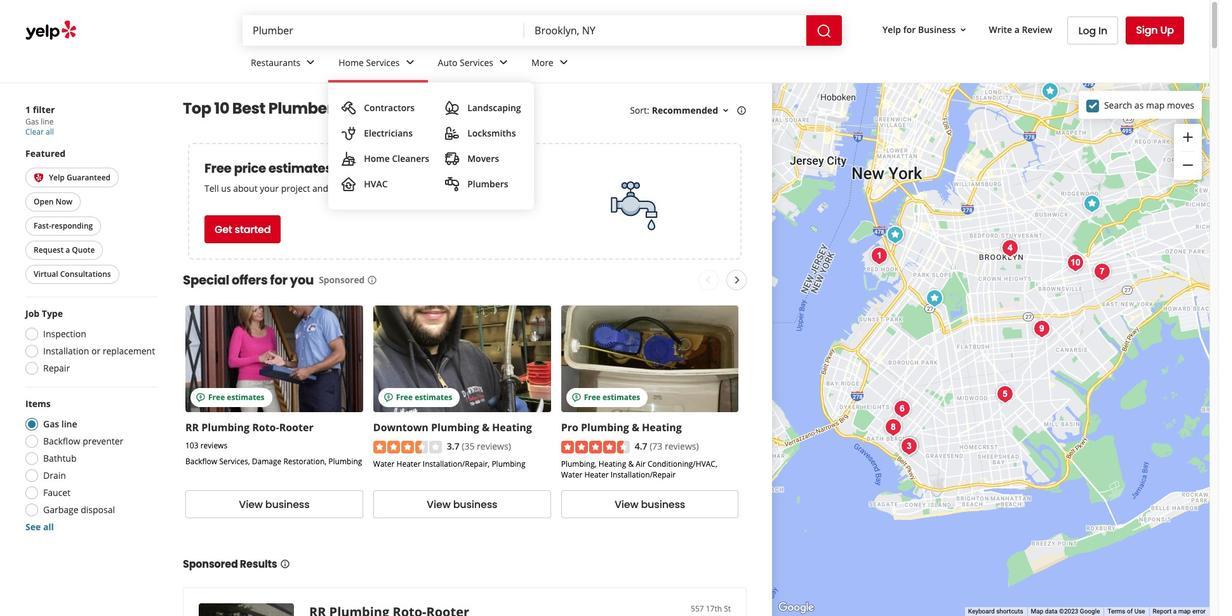 Task type: describe. For each thing, give the bounding box(es) containing it.
view business for rr plumbing roto-rooter
[[239, 497, 310, 512]]

request a quote
[[34, 245, 95, 256]]

york
[[487, 98, 522, 119]]

1 horizontal spatial from
[[367, 182, 387, 194]]

free estimates for downtown plumbing & heating
[[396, 392, 453, 403]]

zoom out image
[[1181, 158, 1196, 173]]

sponsored for sponsored
[[319, 274, 365, 286]]

24 locksmith v2 image
[[445, 126, 460, 141]]

top 10 best plumber near brooklyn, new york
[[183, 98, 522, 119]]

24 chevron down v2 image for restaurants
[[303, 55, 318, 70]]

request a quote button
[[25, 241, 103, 260]]

brooklyn,
[[376, 98, 448, 119]]

downtown plumbing & heating image
[[883, 222, 908, 247]]

up
[[1161, 23, 1175, 37]]

request
[[34, 245, 64, 256]]

best
[[232, 98, 266, 119]]

gas inside 'option group'
[[43, 418, 59, 430]]

results
[[240, 557, 277, 572]]

map for error
[[1179, 608, 1192, 615]]

water inside plumbing, heating & air conditioning/hvac, water heater installation/repair
[[561, 470, 583, 481]]

offers
[[232, 271, 268, 289]]

24 electrician v2 image
[[341, 126, 357, 141]]

view business link for rr plumbing roto-rooter
[[186, 491, 363, 519]]

landscaping link
[[440, 95, 527, 121]]

3.7 star rating image
[[373, 441, 442, 454]]

16 yelp guaranteed v2 image
[[34, 173, 44, 183]]

16 free estimates v2 image for pro
[[572, 393, 582, 403]]

report a map error link
[[1154, 608, 1207, 615]]

recommended button
[[652, 104, 731, 116]]

type
[[42, 308, 63, 320]]

view business for downtown plumbing & heating
[[427, 497, 498, 512]]

estimates for pro plumbing & heating
[[603, 392, 641, 403]]

contractors
[[364, 102, 415, 114]]

data
[[1046, 608, 1058, 615]]

write a review
[[990, 23, 1053, 35]]

pro plumbing & heating
[[561, 421, 682, 435]]

auto
[[438, 56, 458, 68]]

none field near
[[535, 24, 797, 37]]

terms
[[1108, 608, 1126, 615]]

get started
[[215, 222, 271, 237]]

us
[[221, 182, 231, 194]]

terms of use
[[1108, 608, 1146, 615]]

plumbing right the 'restoration,'
[[329, 456, 362, 467]]

557
[[691, 604, 704, 615]]

business
[[919, 23, 957, 35]]

view business link for downtown plumbing & heating
[[373, 491, 551, 519]]

24 contractor v2 image
[[341, 100, 357, 116]]

sponsored results
[[183, 557, 277, 572]]

air
[[636, 459, 646, 470]]

roto-
[[252, 421, 279, 435]]

open now button
[[25, 193, 81, 212]]

pro
[[561, 421, 579, 435]]

heating for downtown plumbing & heating
[[492, 421, 532, 435]]

virtual
[[34, 269, 58, 280]]

map
[[1032, 608, 1044, 615]]

featured group
[[23, 147, 158, 287]]

0 horizontal spatial 16 info v2 image
[[280, 559, 290, 570]]

free price estimates from local plumbers tell us about your project and get help from sponsored businesses.
[[205, 159, 484, 194]]

garbage
[[43, 504, 79, 516]]

virtual consultations button
[[25, 265, 119, 284]]

as
[[1135, 99, 1145, 111]]

downtown plumbing & heating image
[[883, 222, 908, 247]]

cleaners
[[392, 152, 430, 165]]

moves
[[1168, 99, 1195, 111]]

16 info v2 image
[[737, 105, 747, 116]]

rr plumbing roto-rooter image
[[922, 286, 948, 311]]

contractors link
[[336, 95, 435, 121]]

& for downtown
[[482, 421, 490, 435]]

guaranteed
[[67, 172, 111, 183]]

Near text field
[[535, 24, 797, 37]]

electricians link
[[336, 121, 435, 146]]

repair
[[43, 362, 70, 374]]

backflow preventer
[[43, 435, 123, 448]]

yelp guaranteed button
[[25, 168, 119, 188]]

yelp for yelp guaranteed
[[49, 172, 65, 183]]

landscaping
[[468, 102, 521, 114]]

or
[[91, 345, 100, 357]]

joe the plumber plumbing and heating image
[[881, 415, 906, 440]]

movers
[[468, 152, 499, 165]]

free estimates for pro plumbing & heating
[[584, 392, 641, 403]]

next image
[[730, 273, 746, 288]]

line inside 'option group'
[[61, 418, 77, 430]]

responding
[[51, 221, 93, 232]]

24 plumbers v2 image
[[445, 177, 460, 192]]

installation/repair,
[[423, 459, 490, 470]]

google image
[[776, 600, 818, 616]]

business categories element
[[241, 46, 1185, 210]]

search image
[[817, 23, 832, 38]]

help
[[346, 182, 364, 194]]

reviews
[[201, 440, 228, 451]]

backflow inside rr plumbing roto-rooter 103 reviews backflow services, damage restoration, plumbing
[[186, 456, 217, 467]]

services,
[[219, 456, 250, 467]]

services for auto services
[[460, 56, 494, 68]]

24 moving v2 image
[[445, 151, 460, 166]]

harris plumbing and heating image
[[1063, 250, 1089, 275]]

& for pro
[[632, 421, 640, 435]]

a1 construction image
[[1090, 259, 1115, 284]]

write
[[990, 23, 1013, 35]]

rr plumbing roto-rooter 103 reviews backflow services, damage restoration, plumbing
[[186, 421, 362, 467]]

keyboard shortcuts
[[969, 608, 1024, 615]]

1 filter gas line clear all
[[25, 104, 55, 137]]

sign
[[1137, 23, 1159, 37]]

option group containing job type
[[22, 308, 158, 379]]

downtown plumbing & heating
[[373, 421, 532, 435]]

special offers for you
[[183, 271, 314, 289]]

estimates inside free price estimates from local plumbers tell us about your project and get help from sponsored businesses.
[[269, 159, 332, 177]]

option group containing items
[[22, 398, 158, 534]]

home for home cleaners
[[364, 152, 390, 165]]

free estimates for rr plumbing roto-rooter
[[208, 392, 265, 403]]

17th
[[706, 604, 722, 615]]

16 chevron down v2 image for yelp for business
[[959, 25, 969, 35]]

disposal
[[81, 504, 115, 516]]

zoom in image
[[1181, 129, 1196, 145]]

home cleaners
[[364, 152, 430, 165]]

log
[[1079, 23, 1097, 38]]

pro plumbing & heating link
[[561, 421, 682, 435]]

conditioning/hvac,
[[648, 459, 718, 470]]

0 horizontal spatial heater
[[397, 459, 421, 470]]

american   royal  renovations image
[[993, 382, 1018, 407]]

report a map error
[[1154, 608, 1207, 615]]

billharz plumbing image
[[1038, 78, 1063, 104]]

view for downtown plumbing & heating
[[427, 497, 451, 512]]

home cleaners link
[[336, 146, 435, 172]]

damage
[[252, 456, 282, 467]]

gas line
[[43, 418, 77, 430]]

electricians
[[364, 127, 413, 139]]

free inside free price estimates from local plumbers tell us about your project and get help from sponsored businesses.
[[205, 159, 232, 177]]

a for report
[[1174, 608, 1177, 615]]

free estimates link for pro plumbing & heating
[[561, 306, 739, 412]]

for inside button
[[904, 23, 916, 35]]

preventer
[[83, 435, 123, 448]]

locksmiths link
[[440, 121, 527, 146]]

hvac link
[[336, 172, 435, 197]]

plumbing for pro
[[581, 421, 629, 435]]



Task type: locate. For each thing, give the bounding box(es) containing it.
east flatbush plumbing and heating image
[[1030, 316, 1055, 342]]

yelp left business
[[883, 23, 902, 35]]

previous image
[[701, 273, 716, 288]]

yelp inside button
[[883, 23, 902, 35]]

your
[[260, 182, 279, 194]]

0 vertical spatial plumbers
[[401, 159, 461, 177]]

0 horizontal spatial business
[[265, 497, 310, 512]]

gas down the items
[[43, 418, 59, 430]]

view business for pro plumbing & heating
[[615, 497, 686, 512]]

0 vertical spatial map
[[1147, 99, 1165, 111]]

project
[[281, 182, 310, 194]]

0 horizontal spatial reviews)
[[477, 440, 511, 452]]

0 horizontal spatial free estimates link
[[186, 306, 363, 412]]

and
[[313, 182, 329, 194]]

2 horizontal spatial view business link
[[561, 491, 739, 519]]

0 horizontal spatial services
[[366, 56, 400, 68]]

2 reviews) from the left
[[665, 440, 699, 452]]

Find text field
[[253, 24, 515, 37]]

0 horizontal spatial water
[[373, 459, 395, 470]]

view business down installation/repair,
[[427, 497, 498, 512]]

for left business
[[904, 23, 916, 35]]

rooter
[[279, 421, 314, 435]]

see all button
[[25, 521, 54, 533]]

map
[[1147, 99, 1165, 111], [1179, 608, 1192, 615]]

business down installation/repair,
[[453, 497, 498, 512]]

0 vertical spatial yelp
[[883, 23, 902, 35]]

24 chevron down v2 image right more
[[556, 55, 572, 70]]

home down find field
[[339, 56, 364, 68]]

business for downtown plumbing & heating
[[453, 497, 498, 512]]

backflow
[[43, 435, 80, 448], [186, 456, 217, 467]]

top
[[183, 98, 211, 119]]

24 heating cooling v2 image
[[341, 177, 357, 192]]

2 option group from the top
[[22, 398, 158, 534]]

menu inside business categories element
[[329, 83, 534, 210]]

view for pro plumbing & heating
[[615, 497, 639, 512]]

heating for pro plumbing & heating
[[642, 421, 682, 435]]

16 free estimates v2 image for downtown
[[384, 393, 394, 403]]

3 free estimates from the left
[[584, 392, 641, 403]]

0 horizontal spatial view business
[[239, 497, 310, 512]]

estimates up project
[[269, 159, 332, 177]]

gas down the 1
[[25, 116, 39, 127]]

16 info v2 image
[[367, 275, 378, 285], [280, 559, 290, 570]]

free for rr plumbing roto-rooter
[[208, 392, 225, 403]]

2 horizontal spatial free estimates
[[584, 392, 641, 403]]

open
[[34, 197, 54, 207]]

1
[[25, 104, 30, 116]]

movers link
[[440, 146, 527, 172]]

sign up
[[1137, 23, 1175, 37]]

0 vertical spatial from
[[335, 159, 365, 177]]

st
[[724, 604, 731, 615]]

0 horizontal spatial backflow
[[43, 435, 80, 448]]

0 vertical spatial line
[[41, 116, 54, 127]]

a
[[1015, 23, 1020, 35], [66, 245, 70, 256], [1174, 608, 1177, 615]]

reviews) for pro plumbing & heating
[[665, 440, 699, 452]]

1 horizontal spatial gas
[[43, 418, 59, 430]]

None field
[[253, 24, 515, 37], [535, 24, 797, 37]]

virtual consultations
[[34, 269, 111, 280]]

estimates for downtown plumbing & heating
[[415, 392, 453, 403]]

2 vertical spatial a
[[1174, 608, 1177, 615]]

services for home services
[[366, 56, 400, 68]]

1 view from the left
[[239, 497, 263, 512]]

0 vertical spatial for
[[904, 23, 916, 35]]

1 vertical spatial yelp
[[49, 172, 65, 183]]

services right auto
[[460, 56, 494, 68]]

home for home services
[[339, 56, 364, 68]]

free price estimates from local plumbers image
[[605, 174, 668, 238]]

plumbing for downtown
[[431, 421, 480, 435]]

1 horizontal spatial heating
[[599, 459, 627, 470]]

group
[[1175, 124, 1203, 180]]

103
[[186, 440, 199, 451]]

sort:
[[630, 104, 650, 116]]

0 horizontal spatial plumbers
[[401, 159, 461, 177]]

hvac
[[364, 178, 388, 190]]

yelp inside 'button'
[[49, 172, 65, 183]]

now
[[56, 197, 73, 207]]

1 horizontal spatial view business link
[[373, 491, 551, 519]]

a inside button
[[66, 245, 70, 256]]

see
[[25, 521, 41, 533]]

1 horizontal spatial sponsored
[[319, 274, 365, 286]]

log in
[[1079, 23, 1108, 38]]

free estimates up pro plumbing & heating link
[[584, 392, 641, 403]]

from up help
[[335, 159, 365, 177]]

installation
[[43, 345, 89, 357]]

yelp right the 16 yelp guaranteed v2 image
[[49, 172, 65, 183]]

heating up "4.7 (73 reviews)"
[[642, 421, 682, 435]]

terms of use link
[[1108, 608, 1146, 615]]

2 free estimates link from the left
[[373, 306, 551, 412]]

view down damage
[[239, 497, 263, 512]]

2 free estimates from the left
[[396, 392, 453, 403]]

0 horizontal spatial 16 free estimates v2 image
[[384, 393, 394, 403]]

home inside the 'home services' link
[[339, 56, 364, 68]]

report
[[1154, 608, 1172, 615]]

auto services link
[[428, 46, 522, 83]]

map for moves
[[1147, 99, 1165, 111]]

1 vertical spatial a
[[66, 245, 70, 256]]

1 services from the left
[[366, 56, 400, 68]]

fast-
[[34, 221, 51, 232]]

2 24 chevron down v2 image from the left
[[496, 55, 512, 70]]

home inside home cleaners link
[[364, 152, 390, 165]]

view business link down installation/repair
[[561, 491, 739, 519]]

menu containing contractors
[[329, 83, 534, 210]]

0 horizontal spatial view
[[239, 497, 263, 512]]

heating inside plumbing, heating & air conditioning/hvac, water heater installation/repair
[[599, 459, 627, 470]]

1 horizontal spatial home
[[364, 152, 390, 165]]

parkset plumbing image
[[998, 235, 1023, 261]]

in
[[1099, 23, 1108, 38]]

& left air
[[629, 459, 634, 470]]

free estimates up downtown
[[396, 392, 453, 403]]

a for write
[[1015, 23, 1020, 35]]

16 free estimates v2 image
[[196, 393, 206, 403]]

open now
[[34, 197, 73, 207]]

job
[[25, 308, 40, 320]]

1 horizontal spatial 16 info v2 image
[[367, 275, 378, 285]]

1 horizontal spatial reviews)
[[665, 440, 699, 452]]

a for request
[[66, 245, 70, 256]]

view business link
[[186, 491, 363, 519], [373, 491, 551, 519], [561, 491, 739, 519]]

free for pro plumbing & heating
[[584, 392, 601, 403]]

plumbing up reviews
[[202, 421, 250, 435]]

free for downtown plumbing & heating
[[396, 392, 413, 403]]

of
[[1128, 608, 1134, 615]]

plumbers inside free price estimates from local plumbers tell us about your project and get help from sponsored businesses.
[[401, 159, 461, 177]]

estimates up 'downtown plumbing & heating'
[[415, 392, 453, 403]]

locksmiths
[[468, 127, 516, 139]]

view down installation/repair
[[615, 497, 639, 512]]

plumbing up 3.7
[[431, 421, 480, 435]]

1 horizontal spatial a
[[1015, 23, 1020, 35]]

from
[[335, 159, 365, 177], [367, 182, 387, 194]]

1 horizontal spatial 24 chevron down v2 image
[[556, 55, 572, 70]]

plumbing up '4.7 star rating' image
[[581, 421, 629, 435]]

estimates up pro plumbing & heating
[[603, 392, 641, 403]]

(73
[[650, 440, 663, 452]]

downtown
[[373, 421, 429, 435]]

1 horizontal spatial plumbers
[[468, 178, 509, 190]]

2 horizontal spatial heating
[[642, 421, 682, 435]]

sponsored right the you
[[319, 274, 365, 286]]

1 vertical spatial home
[[364, 152, 390, 165]]

24 chevron down v2 image inside auto services link
[[496, 55, 512, 70]]

2 services from the left
[[460, 56, 494, 68]]

restaurants link
[[241, 46, 329, 83]]

2 view business link from the left
[[373, 491, 551, 519]]

new
[[451, 98, 484, 119]]

0 vertical spatial option group
[[22, 308, 158, 379]]

map right as
[[1147, 99, 1165, 111]]

free estimates
[[208, 392, 265, 403], [396, 392, 453, 403], [584, 392, 641, 403]]

view business link down damage
[[186, 491, 363, 519]]

2 24 chevron down v2 image from the left
[[556, 55, 572, 70]]

0 horizontal spatial home
[[339, 56, 364, 68]]

0 vertical spatial gas
[[25, 116, 39, 127]]

sponsored left results on the left bottom of page
[[183, 557, 238, 572]]

backflow down gas line
[[43, 435, 80, 448]]

2 business from the left
[[453, 497, 498, 512]]

16 chevron down v2 image for recommended
[[721, 105, 731, 116]]

option group
[[22, 308, 158, 379], [22, 398, 158, 534]]

home up hvac
[[364, 152, 390, 165]]

1 vertical spatial gas
[[43, 418, 59, 430]]

plumbers
[[401, 159, 461, 177], [468, 178, 509, 190]]

1 24 chevron down v2 image from the left
[[303, 55, 318, 70]]

map left error
[[1179, 608, 1192, 615]]

for left the you
[[270, 271, 288, 289]]

3 business from the left
[[641, 497, 686, 512]]

1 horizontal spatial water
[[561, 470, 583, 481]]

0 horizontal spatial none field
[[253, 24, 515, 37]]

24 home cleaning v2 image
[[341, 151, 357, 166]]

downtown plumbing & heating link
[[373, 421, 532, 435]]

1 horizontal spatial backflow
[[186, 456, 217, 467]]

a left quote
[[66, 245, 70, 256]]

(35
[[462, 440, 475, 452]]

1 horizontal spatial free estimates link
[[373, 306, 551, 412]]

0 vertical spatial 16 chevron down v2 image
[[959, 25, 969, 35]]

1 vertical spatial all
[[43, 521, 54, 533]]

1 vertical spatial from
[[367, 182, 387, 194]]

view business down damage
[[239, 497, 310, 512]]

24 chevron down v2 image right auto services
[[496, 55, 512, 70]]

24 chevron down v2 image
[[303, 55, 318, 70], [496, 55, 512, 70]]

0 horizontal spatial yelp
[[49, 172, 65, 183]]

restaurants
[[251, 56, 301, 68]]

none field find
[[253, 24, 515, 37]]

free right 16 free estimates v2 icon on the left bottom
[[208, 392, 225, 403]]

0 horizontal spatial free estimates
[[208, 392, 265, 403]]

0 horizontal spatial a
[[66, 245, 70, 256]]

backflow down 103
[[186, 456, 217, 467]]

10
[[214, 98, 229, 119]]

1 vertical spatial 16 chevron down v2 image
[[721, 105, 731, 116]]

heating
[[492, 421, 532, 435], [642, 421, 682, 435], [599, 459, 627, 470]]

menu
[[329, 83, 534, 210]]

2 none field from the left
[[535, 24, 797, 37]]

all right "clear"
[[46, 126, 54, 137]]

1 horizontal spatial map
[[1179, 608, 1192, 615]]

1 vertical spatial plumbers
[[468, 178, 509, 190]]

1 none field from the left
[[253, 24, 515, 37]]

1 horizontal spatial yelp
[[883, 23, 902, 35]]

free estimates up rr plumbing roto-rooter link
[[208, 392, 265, 403]]

1 view business link from the left
[[186, 491, 363, 519]]

1 vertical spatial backflow
[[186, 456, 217, 467]]

shortcuts
[[997, 608, 1024, 615]]

installation/repair
[[611, 470, 676, 481]]

& up the 4.7 on the bottom right
[[632, 421, 640, 435]]

2 16 free estimates v2 image from the left
[[572, 393, 582, 403]]

reviews) right (35
[[477, 440, 511, 452]]

24 chevron down v2 image
[[403, 55, 418, 70], [556, 55, 572, 70]]

0 vertical spatial 16 info v2 image
[[367, 275, 378, 285]]

free estimates link for rr plumbing roto-rooter
[[186, 306, 363, 412]]

1 horizontal spatial 24 chevron down v2 image
[[496, 55, 512, 70]]

business for pro plumbing & heating
[[641, 497, 686, 512]]

plumbers down the movers link in the top left of the page
[[468, 178, 509, 190]]

garbage disposal
[[43, 504, 115, 516]]

24 landscaping v2 image
[[445, 100, 460, 116]]

3 free estimates link from the left
[[561, 306, 739, 412]]

yelp guaranteed
[[49, 172, 111, 183]]

water down 3.7 star rating image
[[373, 459, 395, 470]]

heating down '4.7 star rating' image
[[599, 459, 627, 470]]

services down find text box
[[366, 56, 400, 68]]

businesses.
[[436, 182, 484, 194]]

map data ©2023 google
[[1032, 608, 1101, 615]]

0 vertical spatial home
[[339, 56, 364, 68]]

None search field
[[243, 15, 845, 46]]

business for rr plumbing roto-rooter
[[265, 497, 310, 512]]

2 horizontal spatial view business
[[615, 497, 686, 512]]

& up 3.7 (35 reviews)
[[482, 421, 490, 435]]

line inside 1 filter gas line clear all
[[41, 116, 54, 127]]

1 horizontal spatial 16 chevron down v2 image
[[959, 25, 969, 35]]

1 vertical spatial sponsored
[[183, 557, 238, 572]]

& inside plumbing, heating & air conditioning/hvac, water heater installation/repair
[[629, 459, 634, 470]]

1 horizontal spatial heater
[[585, 470, 609, 481]]

16 chevron down v2 image inside recommended popup button
[[721, 105, 731, 116]]

auto services
[[438, 56, 494, 68]]

estimates for rr plumbing roto-rooter
[[227, 392, 265, 403]]

plumbing, heating & air conditioning/hvac, water heater installation/repair
[[561, 459, 718, 481]]

job type
[[25, 308, 63, 320]]

plumbing down 3.7 (35 reviews)
[[492, 459, 526, 470]]

1 horizontal spatial none field
[[535, 24, 797, 37]]

1 horizontal spatial line
[[61, 418, 77, 430]]

view business link down installation/repair,
[[373, 491, 551, 519]]

24 chevron down v2 image for more
[[556, 55, 572, 70]]

business
[[265, 497, 310, 512], [453, 497, 498, 512], [641, 497, 686, 512]]

24 chevron down v2 image right restaurants
[[303, 55, 318, 70]]

2 view from the left
[[427, 497, 451, 512]]

0 horizontal spatial view business link
[[186, 491, 363, 519]]

plumbers link
[[440, 172, 527, 197]]

0 horizontal spatial line
[[41, 116, 54, 127]]

0 vertical spatial all
[[46, 126, 54, 137]]

free estimates link for downtown plumbing & heating
[[373, 306, 551, 412]]

a right write
[[1015, 23, 1020, 35]]

1 vertical spatial map
[[1179, 608, 1192, 615]]

1 free estimates link from the left
[[186, 306, 363, 412]]

3.7
[[447, 440, 460, 452]]

view down water heater installation/repair, plumbing
[[427, 497, 451, 512]]

24 chevron down v2 image left auto
[[403, 55, 418, 70]]

business down installation/repair
[[641, 497, 686, 512]]

0 vertical spatial backflow
[[43, 435, 80, 448]]

16 free estimates v2 image up downtown
[[384, 393, 394, 403]]

fast-responding
[[34, 221, 93, 232]]

log in link
[[1068, 17, 1119, 44]]

home services link
[[329, 46, 428, 83]]

yelp for business
[[883, 23, 957, 35]]

all inside 1 filter gas line clear all
[[46, 126, 54, 137]]

view business link for pro plumbing & heating
[[561, 491, 739, 519]]

1 vertical spatial 16 info v2 image
[[280, 559, 290, 570]]

24 chevron down v2 image for auto services
[[496, 55, 512, 70]]

24 chevron down v2 image inside more link
[[556, 55, 572, 70]]

search
[[1105, 99, 1133, 111]]

get
[[215, 222, 232, 237]]

1 reviews) from the left
[[477, 440, 511, 452]]

0 horizontal spatial from
[[335, 159, 365, 177]]

clear
[[25, 126, 44, 137]]

all right the 'see'
[[43, 521, 54, 533]]

1 vertical spatial line
[[61, 418, 77, 430]]

1 option group from the top
[[22, 308, 158, 379]]

2 horizontal spatial business
[[641, 497, 686, 512]]

0 horizontal spatial for
[[270, 271, 288, 289]]

0 horizontal spatial 24 chevron down v2 image
[[403, 55, 418, 70]]

&
[[482, 421, 490, 435], [632, 421, 640, 435], [629, 459, 634, 470]]

plumbers up sponsored
[[401, 159, 461, 177]]

water down '4.7 star rating' image
[[561, 470, 583, 481]]

1 horizontal spatial 16 free estimates v2 image
[[572, 393, 582, 403]]

3 view from the left
[[615, 497, 639, 512]]

business down the 'restoration,'
[[265, 497, 310, 512]]

3 view business link from the left
[[561, 491, 739, 519]]

2 horizontal spatial a
[[1174, 608, 1177, 615]]

0 horizontal spatial 24 chevron down v2 image
[[303, 55, 318, 70]]

view business down installation/repair
[[615, 497, 686, 512]]

16 chevron down v2 image
[[959, 25, 969, 35], [721, 105, 731, 116]]

1 horizontal spatial view business
[[427, 497, 498, 512]]

4.7 star rating image
[[561, 441, 630, 454]]

1 horizontal spatial free estimates
[[396, 392, 453, 403]]

1 horizontal spatial for
[[904, 23, 916, 35]]

quote
[[72, 245, 95, 256]]

a right "report" at the right of page
[[1174, 608, 1177, 615]]

& for plumbing,
[[629, 459, 634, 470]]

line
[[41, 116, 54, 127], [61, 418, 77, 430]]

view for rr plumbing roto-rooter
[[239, 497, 263, 512]]

1 vertical spatial for
[[270, 271, 288, 289]]

1 horizontal spatial view
[[427, 497, 451, 512]]

line down filter
[[41, 116, 54, 127]]

you
[[290, 271, 314, 289]]

0 horizontal spatial 16 chevron down v2 image
[[721, 105, 731, 116]]

24 chevron down v2 image inside the 'home services' link
[[403, 55, 418, 70]]

0 vertical spatial sponsored
[[319, 274, 365, 286]]

sponsored for sponsored results
[[183, 557, 238, 572]]

line up backflow preventer
[[61, 418, 77, 430]]

estimates up rr plumbing roto-rooter link
[[227, 392, 265, 403]]

get started button
[[205, 215, 281, 243]]

heating up 3.7 (35 reviews)
[[492, 421, 532, 435]]

2 horizontal spatial view
[[615, 497, 639, 512]]

3 view business from the left
[[615, 497, 686, 512]]

home services
[[339, 56, 400, 68]]

replacement
[[103, 345, 155, 357]]

24 chevron down v2 image for home services
[[403, 55, 418, 70]]

3.7 (35 reviews)
[[447, 440, 511, 452]]

free up pro plumbing & heating
[[584, 392, 601, 403]]

2 horizontal spatial free estimates link
[[561, 306, 739, 412]]

1 16 free estimates v2 image from the left
[[384, 393, 394, 403]]

get
[[331, 182, 344, 194]]

ms plumbing corp image
[[897, 434, 922, 459], [897, 434, 922, 459]]

1 free estimates from the left
[[208, 392, 265, 403]]

p & a sewer and drain image
[[890, 396, 915, 422]]

0 horizontal spatial map
[[1147, 99, 1165, 111]]

write a review link
[[984, 18, 1058, 41]]

16 chevron down v2 image right business
[[959, 25, 969, 35]]

0 vertical spatial a
[[1015, 23, 1020, 35]]

1 horizontal spatial business
[[453, 497, 498, 512]]

reviews) up 'conditioning/hvac,'
[[665, 440, 699, 452]]

0 horizontal spatial heating
[[492, 421, 532, 435]]

yelp for yelp for business
[[883, 23, 902, 35]]

0 horizontal spatial gas
[[25, 116, 39, 127]]

bathtub
[[43, 453, 77, 465]]

free up downtown
[[396, 392, 413, 403]]

sponsored
[[319, 274, 365, 286], [183, 557, 238, 572]]

pro plumbing & heating image
[[1080, 191, 1105, 216]]

1 business from the left
[[265, 497, 310, 512]]

map region
[[728, 7, 1216, 616]]

michael donahue plumbing & heating image
[[867, 243, 892, 268]]

free up tell
[[205, 159, 232, 177]]

2 view business from the left
[[427, 497, 498, 512]]

reviews)
[[477, 440, 511, 452], [665, 440, 699, 452]]

1 view business from the left
[[239, 497, 310, 512]]

reviews) for downtown plumbing & heating
[[477, 440, 511, 452]]

heater down 3.7 star rating image
[[397, 459, 421, 470]]

gas inside 1 filter gas line clear all
[[25, 116, 39, 127]]

1 horizontal spatial services
[[460, 56, 494, 68]]

water
[[373, 459, 395, 470], [561, 470, 583, 481]]

plumbing for rr
[[202, 421, 250, 435]]

plumbers inside menu
[[468, 178, 509, 190]]

yelp for business button
[[878, 18, 974, 41]]

16 free estimates v2 image
[[384, 393, 394, 403], [572, 393, 582, 403]]

4.7
[[635, 440, 648, 452]]

16 chevron down v2 image left 16 info v2 image at the top of the page
[[721, 105, 731, 116]]

heater inside plumbing, heating & air conditioning/hvac, water heater installation/repair
[[585, 470, 609, 481]]

16 chevron down v2 image inside yelp for business button
[[959, 25, 969, 35]]

items
[[25, 398, 51, 410]]

installation or replacement
[[43, 345, 155, 357]]

from down local at the top left of page
[[367, 182, 387, 194]]

24 chevron down v2 image inside "restaurants" 'link'
[[303, 55, 318, 70]]

1 24 chevron down v2 image from the left
[[403, 55, 418, 70]]

0 horizontal spatial sponsored
[[183, 557, 238, 572]]

heater down '4.7 star rating' image
[[585, 470, 609, 481]]

1 vertical spatial option group
[[22, 398, 158, 534]]

sign up link
[[1127, 17, 1185, 44]]

about
[[233, 182, 258, 194]]

16 free estimates v2 image up the pro
[[572, 393, 582, 403]]



Task type: vqa. For each thing, say whether or not it's contained in the screenshot.
"INSTALLATION"
yes



